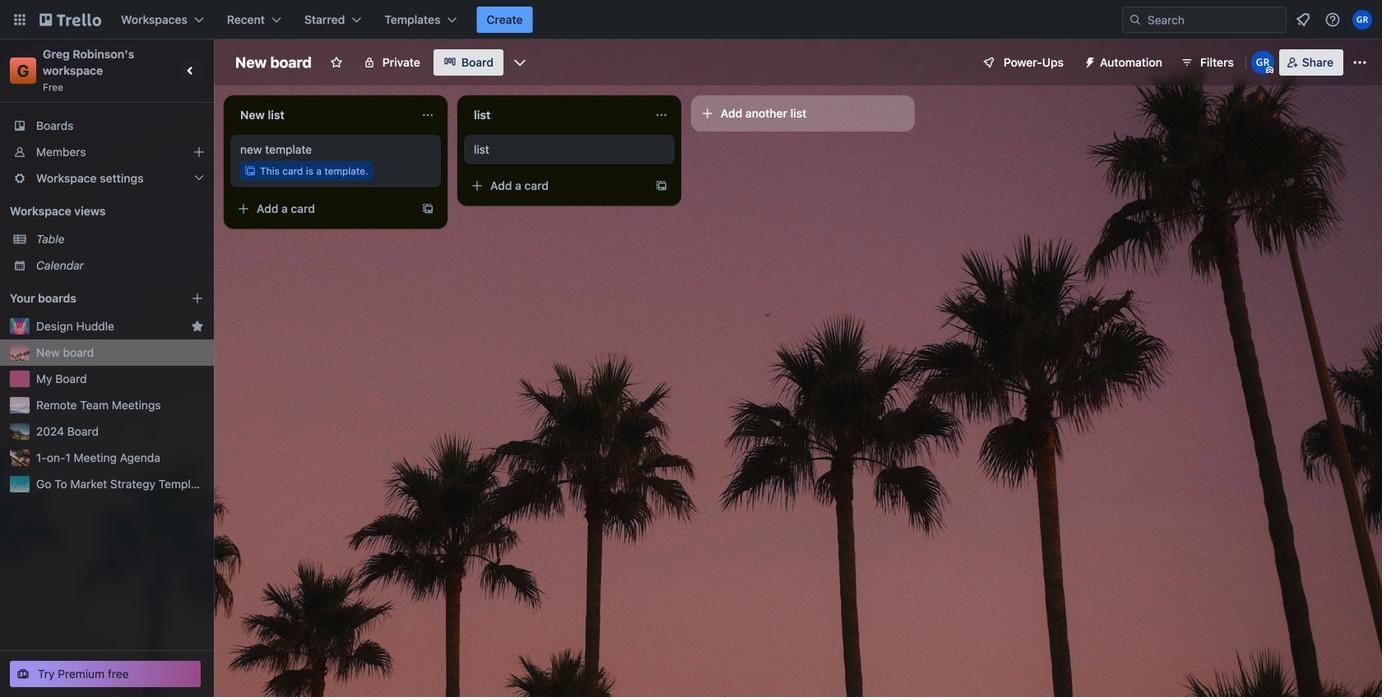 Task type: describe. For each thing, give the bounding box(es) containing it.
show menu image
[[1352, 54, 1368, 71]]

Board name text field
[[227, 49, 320, 76]]

Search field
[[1142, 8, 1286, 31]]

greg robinson (gregrobinson96) image
[[1353, 10, 1373, 30]]

search image
[[1129, 13, 1142, 26]]

customize views image
[[512, 54, 528, 71]]

starred icon image
[[191, 320, 204, 333]]

workspace navigation collapse icon image
[[179, 59, 202, 82]]

this member is an admin of this board. image
[[1266, 67, 1274, 74]]

open information menu image
[[1325, 12, 1341, 28]]



Task type: vqa. For each thing, say whether or not it's contained in the screenshot.
Your boards with 7 items element at the left
yes



Task type: locate. For each thing, give the bounding box(es) containing it.
None text field
[[464, 102, 648, 128]]

primary element
[[0, 0, 1382, 39]]

create from template… image
[[655, 179, 668, 193]]

add board image
[[191, 292, 204, 305]]

0 notifications image
[[1294, 10, 1313, 30]]

None text field
[[230, 102, 415, 128]]

sm image
[[1077, 49, 1100, 72]]

create from template… image
[[421, 202, 434, 216]]

greg robinson (gregrobinson96) image
[[1251, 51, 1275, 74]]

your boards with 7 items element
[[10, 289, 166, 309]]

back to home image
[[39, 7, 101, 33]]

star or unstar board image
[[330, 56, 343, 69]]



